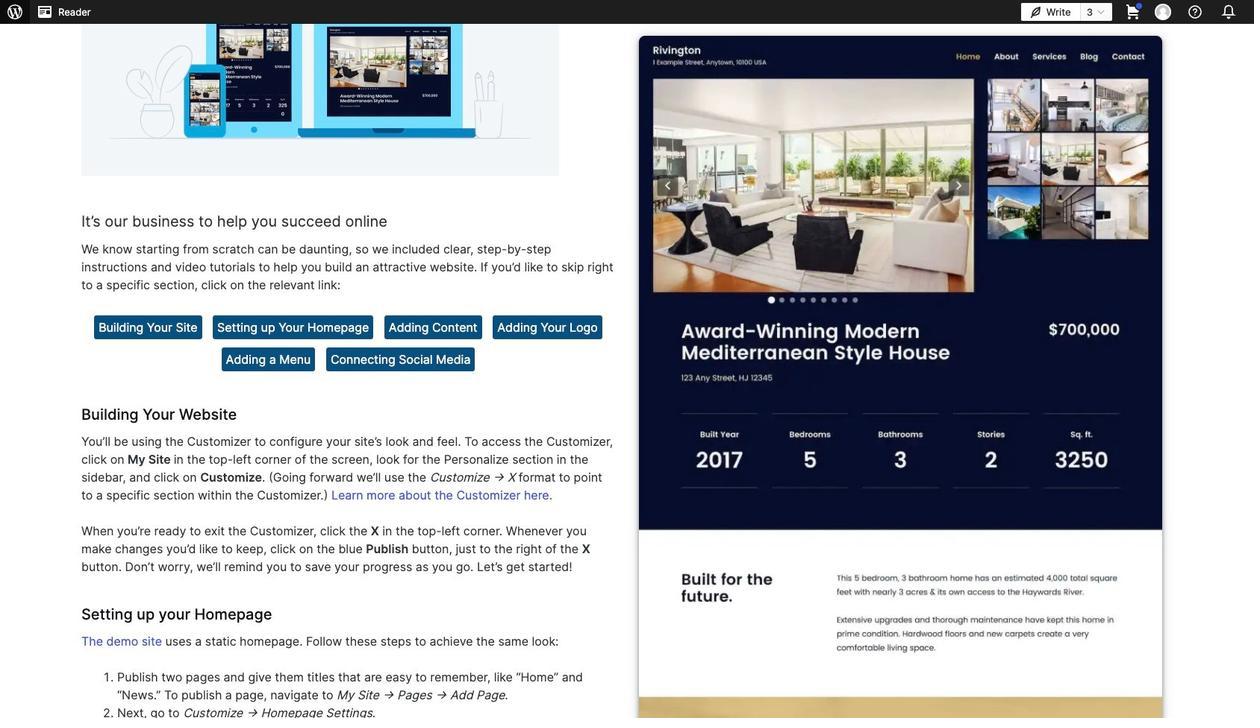 Task type: vqa. For each thing, say whether or not it's contained in the screenshot.
Highest Hourly Views 0 image
no



Task type: locate. For each thing, give the bounding box(es) containing it.
manage your sites image
[[6, 3, 24, 21]]

my profile image
[[1155, 4, 1171, 20]]

my shopping cart image
[[1124, 3, 1142, 21]]



Task type: describe. For each thing, give the bounding box(es) containing it.
screenshot of the rivington theme image
[[639, 36, 1162, 719]]

help image
[[1186, 3, 1204, 21]]

manage your notifications image
[[1218, 1, 1239, 22]]



